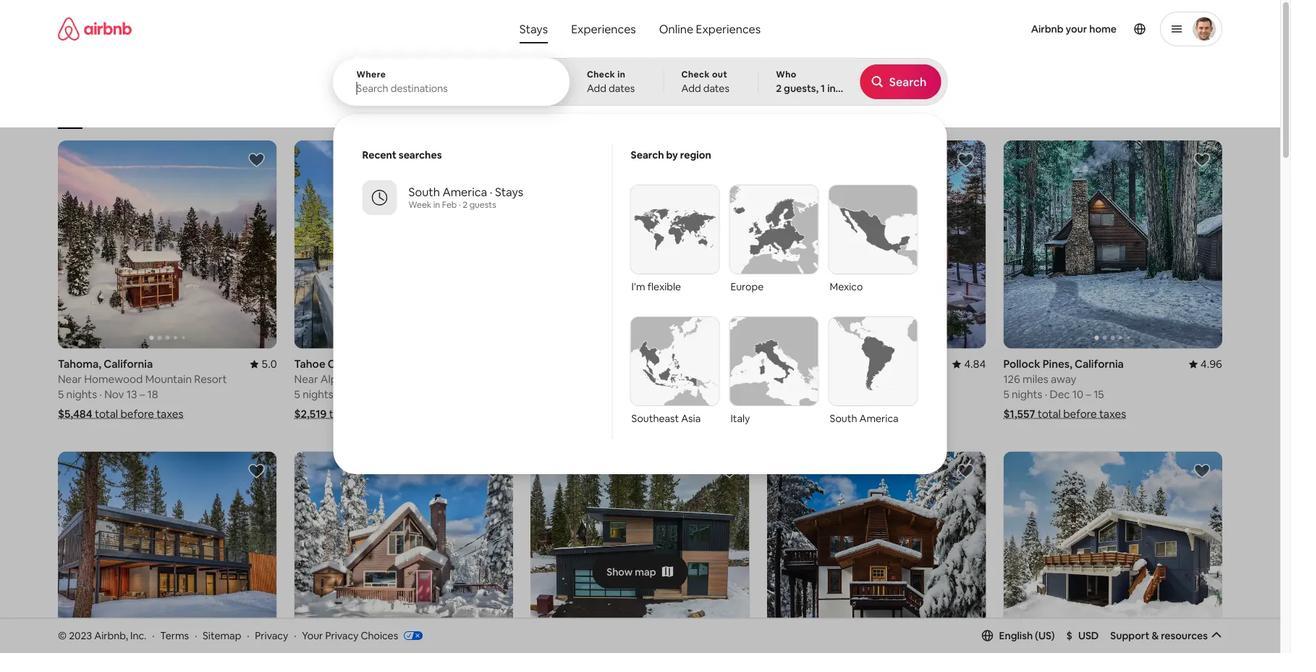 Task type: describe. For each thing, give the bounding box(es) containing it.
airbnb
[[1032, 22, 1064, 35]]

south america
[[830, 412, 899, 425]]

guests,
[[784, 82, 819, 95]]

taxes for tahoma, california near homewood mountain resort 5 nights · nov 13 – 18 $5,484 total before taxes
[[156, 407, 183, 421]]

– for $1,557
[[1086, 387, 1092, 401]]

nov for $5,484
[[104, 387, 124, 401]]

2 privacy from the left
[[325, 629, 359, 642]]

taxes inside south lake tahoe, california near sierra at tahoe ski resort nov 26 – dec 1 total before taxes
[[629, 407, 656, 421]]

tahoe inside south lake tahoe, california near sierra at tahoe ski resort nov 26 – dec 1 total before taxes
[[600, 372, 631, 386]]

before for $5,484
[[120, 407, 154, 421]]

2 inside 'south america · stays week in feb · 2 guests'
[[463, 199, 468, 210]]

5 for $1,557
[[1004, 387, 1010, 401]]

i'm flexible
[[632, 280, 681, 293]]

support
[[1111, 629, 1150, 642]]

add to wishlist: tahoe vista, california image
[[1194, 462, 1211, 480]]

5 for $5,484
[[58, 387, 64, 401]]

pollock
[[1004, 357, 1041, 371]]

omg!
[[453, 107, 477, 118]]

4.97 out of 5 average rating image
[[717, 357, 750, 371]]

4.97
[[728, 357, 750, 371]]

italy
[[731, 412, 750, 425]]

english (us) button
[[982, 629, 1055, 642]]

map
[[635, 565, 657, 578]]

europe
[[731, 280, 764, 293]]

amazing pools
[[730, 107, 790, 118]]

usd
[[1079, 629, 1099, 642]]

asia
[[682, 412, 701, 425]]

126
[[1004, 372, 1021, 386]]

1 horizontal spatial 1
[[821, 82, 826, 95]]

2 vertical spatial south
[[830, 412, 858, 425]]

profile element
[[785, 0, 1223, 58]]

who
[[776, 69, 797, 80]]

beachfront
[[509, 107, 554, 118]]

stays button
[[508, 14, 560, 43]]

tahoma, california near homewood mountain resort 5 nights · nov 13 – 18 $2,739 total before taxes
[[767, 357, 937, 421]]

tahoma, california near homewood mountain resort 5 nights · nov 13 – 18 $5,484 total before taxes
[[58, 357, 227, 421]]

(us)
[[1035, 629, 1055, 642]]

miles
[[1023, 372, 1049, 386]]

dates for check out add dates
[[704, 82, 730, 95]]

nov inside south lake tahoe, california near sierra at tahoe ski resort nov 26 – dec 1 total before taxes
[[577, 387, 597, 401]]

experiences inside button
[[571, 21, 636, 36]]

treehouses
[[659, 107, 706, 118]]

home
[[1090, 22, 1117, 35]]

show
[[607, 565, 633, 578]]

national
[[578, 107, 612, 118]]

parks
[[613, 107, 636, 118]]

add to wishlist: tahoma, california image
[[957, 151, 975, 169]]

south for ·
[[409, 184, 440, 199]]

america for south america
[[860, 412, 899, 425]]

13 for $5,484
[[127, 387, 137, 401]]

© 2023 airbnb, inc. ·
[[58, 629, 155, 642]]

1 privacy from the left
[[255, 629, 288, 642]]

2 inside who 2 guests, 1 infant, 1 pet
[[776, 82, 782, 95]]

south lake tahoe, california near sierra at tahoe ski resort nov 26 – dec 1 total before taxes
[[531, 357, 683, 421]]

5.0 out of 5 average rating image
[[250, 357, 277, 371]]

$
[[1067, 629, 1073, 642]]

5 for $2,739
[[767, 387, 773, 401]]

alpine
[[321, 372, 352, 386]]

13 for $2,739
[[836, 387, 847, 401]]

support & resources
[[1111, 629, 1208, 642]]

near inside the tahoe city, california near alpine meadows ski resort 5 nights · $2,519 total before taxes
[[294, 372, 318, 386]]

tahoma, for tahoma, california near homewood mountain resort 5 nights · nov 13 – 18 $5,484 total before taxes
[[58, 357, 101, 371]]

nights inside the tahoe city, california near alpine meadows ski resort 5 nights · $2,519 total before taxes
[[303, 387, 334, 401]]

total for $1,557
[[1038, 407, 1061, 421]]

california inside tahoma, california near homewood mountain resort 5 nights · nov 13 – 18 $2,739 total before taxes
[[813, 357, 862, 371]]

california inside the tahoe city, california near alpine meadows ski resort 5 nights · $2,519 total before taxes
[[353, 357, 402, 371]]

$2,519
[[294, 407, 327, 421]]

south america · stays week in feb · 2 guests
[[409, 184, 524, 210]]

tiny homes
[[941, 107, 987, 118]]

english (us)
[[1000, 629, 1055, 642]]

18 for $5,484
[[147, 387, 158, 401]]

add to wishlist: incline village, nevada image
[[957, 462, 975, 480]]

26
[[599, 387, 612, 401]]

pet
[[867, 82, 884, 95]]

infant,
[[828, 82, 858, 95]]

10
[[1073, 387, 1084, 401]]

airbnb your home link
[[1023, 14, 1126, 44]]

resort inside south lake tahoe, california near sierra at tahoe ski resort nov 26 – dec 1 total before taxes
[[650, 372, 683, 386]]

dec inside pollock pines, california 126 miles away 5 nights · dec 10 – 15 $1,557 total before taxes
[[1050, 387, 1071, 401]]

add to wishlist: truckee, california image
[[248, 462, 265, 480]]

near inside tahoma, california near homewood mountain resort 5 nights · nov 13 – 18 $5,484 total before taxes
[[58, 372, 82, 386]]

dates for check in add dates
[[609, 82, 635, 95]]

inc.
[[130, 629, 146, 642]]

california inside pollock pines, california 126 miles away 5 nights · dec 10 – 15 $1,557 total before taxes
[[1075, 357, 1124, 371]]

©
[[58, 629, 67, 642]]

national parks
[[578, 107, 636, 118]]

terms
[[160, 629, 189, 642]]

experiences button
[[560, 14, 648, 43]]

flexible
[[648, 280, 681, 293]]

2023
[[69, 629, 92, 642]]

add to wishlist: olympic valley, california image
[[721, 462, 738, 480]]

near inside tahoma, california near homewood mountain resort 5 nights · nov 13 – 18 $2,739 total before taxes
[[767, 372, 791, 386]]

i'm
[[632, 280, 646, 293]]

sierra
[[557, 372, 586, 386]]

support & resources button
[[1111, 629, 1223, 642]]

amazing
[[730, 107, 766, 118]]

15
[[1094, 387, 1105, 401]]

add to wishlist: pollock pines, california image
[[1194, 151, 1211, 169]]

ski inside south lake tahoe, california near sierra at tahoe ski resort nov 26 – dec 1 total before taxes
[[633, 372, 647, 386]]

recent
[[362, 148, 397, 161]]

resort inside the tahoe city, california near alpine meadows ski resort 5 nights · $2,519 total before taxes
[[421, 372, 454, 386]]

taxes inside the tahoe city, california near alpine meadows ski resort 5 nights · $2,519 total before taxes
[[391, 407, 418, 421]]

airbnb your home
[[1032, 22, 1117, 35]]

your privacy choices
[[302, 629, 398, 642]]

airbnb,
[[94, 629, 128, 642]]

stays inside button
[[520, 21, 548, 36]]

$ usd
[[1067, 629, 1099, 642]]

who 2 guests, 1 infant, 1 pet
[[776, 69, 884, 95]]

total for $2,739
[[803, 407, 826, 421]]

2 experiences from the left
[[696, 21, 761, 36]]

show map button
[[592, 554, 688, 589]]

total for $5,484
[[95, 407, 118, 421]]

choices
[[361, 629, 398, 642]]

in inside the check in add dates
[[618, 69, 626, 80]]

mexico
[[830, 280, 863, 293]]

$1,557
[[1004, 407, 1036, 421]]

california inside south lake tahoe, california near sierra at tahoe ski resort nov 26 – dec 1 total before taxes
[[626, 357, 675, 371]]

search by region
[[631, 148, 712, 161]]

recent searches
[[362, 148, 442, 161]]

dec inside south lake tahoe, california near sierra at tahoe ski resort nov 26 – dec 1 total before taxes
[[622, 387, 642, 401]]

lakefront
[[814, 107, 854, 118]]

· inside tahoma, california near homewood mountain resort 5 nights · nov 13 – 18 $2,739 total before taxes
[[809, 387, 811, 401]]

terms link
[[160, 629, 189, 642]]

check out add dates
[[682, 69, 730, 95]]

check in add dates
[[587, 69, 635, 95]]

4.96 out of 5 average rating image
[[1189, 357, 1223, 371]]



Task type: locate. For each thing, give the bounding box(es) containing it.
1 near from the left
[[58, 372, 82, 386]]

– inside pollock pines, california 126 miles away 5 nights · dec 10 – 15 $1,557 total before taxes
[[1086, 387, 1092, 401]]

1 horizontal spatial 18
[[857, 387, 868, 401]]

nights inside tahoma, california near homewood mountain resort 5 nights · nov 13 – 18 $2,739 total before taxes
[[776, 387, 807, 401]]

privacy left your
[[255, 629, 288, 642]]

1 horizontal spatial mountain
[[855, 372, 901, 386]]

homewood for $5,484
[[84, 372, 143, 386]]

near left the alpine
[[294, 372, 318, 386]]

before inside tahoma, california near homewood mountain resort 5 nights · nov 13 – 18 $5,484 total before taxes
[[120, 407, 154, 421]]

nights inside tahoma, california near homewood mountain resort 5 nights · nov 13 – 18 $5,484 total before taxes
[[66, 387, 97, 401]]

nights up $2,739
[[776, 387, 807, 401]]

add for check out add dates
[[682, 82, 701, 95]]

add inside check out add dates
[[682, 82, 701, 95]]

5 up $2,739
[[767, 387, 773, 401]]

4 california from the left
[[813, 357, 862, 371]]

0 horizontal spatial check
[[587, 69, 616, 80]]

none search field containing stays
[[333, 0, 948, 474]]

homewood inside tahoma, california near homewood mountain resort 5 nights · nov 13 – 18 $2,739 total before taxes
[[794, 372, 852, 386]]

1 horizontal spatial experiences
[[696, 21, 761, 36]]

2 – from the left
[[614, 387, 620, 401]]

2 right feb
[[463, 199, 468, 210]]

mountain inside tahoma, california near homewood mountain resort 5 nights · nov 13 – 18 $5,484 total before taxes
[[145, 372, 192, 386]]

$2,739
[[767, 407, 801, 421]]

0 vertical spatial in
[[618, 69, 626, 80]]

0 vertical spatial south
[[409, 184, 440, 199]]

nights for $1,557
[[1012, 387, 1043, 401]]

2 dec from the left
[[1050, 387, 1071, 401]]

away
[[1051, 372, 1077, 386]]

tahoe down tahoe,
[[600, 372, 631, 386]]

your privacy choices link
[[302, 629, 423, 643]]

0 horizontal spatial america
[[443, 184, 487, 199]]

privacy
[[255, 629, 288, 642], [325, 629, 359, 642]]

1 experiences from the left
[[571, 21, 636, 36]]

tahoma, inside tahoma, california near homewood mountain resort 5 nights · nov 13 – 18 $2,739 total before taxes
[[767, 357, 811, 371]]

1 horizontal spatial privacy
[[325, 629, 359, 642]]

mountain inside tahoma, california near homewood mountain resort 5 nights · nov 13 – 18 $2,739 total before taxes
[[855, 372, 901, 386]]

in
[[618, 69, 626, 80], [434, 199, 440, 210]]

1 horizontal spatial dec
[[1050, 387, 1071, 401]]

· inside the tahoe city, california near alpine meadows ski resort 5 nights · $2,519 total before taxes
[[336, 387, 338, 401]]

english
[[1000, 629, 1033, 642]]

resort
[[194, 372, 227, 386], [421, 372, 454, 386], [650, 372, 683, 386], [904, 372, 937, 386]]

1 vertical spatial tahoe
[[600, 372, 631, 386]]

2 nov from the left
[[577, 387, 597, 401]]

1 horizontal spatial dates
[[704, 82, 730, 95]]

dec down the away
[[1050, 387, 1071, 401]]

4 – from the left
[[1086, 387, 1092, 401]]

homewood up "$5,484"
[[84, 372, 143, 386]]

0 horizontal spatial dates
[[609, 82, 635, 95]]

out
[[712, 69, 728, 80]]

ski right meadows
[[405, 372, 419, 386]]

near up "$5,484"
[[58, 372, 82, 386]]

total right $2,739
[[803, 407, 826, 421]]

13 inside tahoma, california near homewood mountain resort 5 nights · nov 13 – 18 $2,739 total before taxes
[[836, 387, 847, 401]]

feb
[[442, 199, 457, 210]]

total down sierra
[[568, 407, 591, 421]]

stays inside 'south america · stays week in feb · 2 guests'
[[495, 184, 524, 199]]

nights down miles
[[1012, 387, 1043, 401]]

southeast asia
[[632, 412, 701, 425]]

0 vertical spatial america
[[443, 184, 487, 199]]

before
[[120, 407, 154, 421], [355, 407, 389, 421], [593, 407, 627, 421], [829, 407, 862, 421], [1064, 407, 1097, 421]]

taxes inside pollock pines, california 126 miles away 5 nights · dec 10 – 15 $1,557 total before taxes
[[1100, 407, 1127, 421]]

south inside south lake tahoe, california near sierra at tahoe ski resort nov 26 – dec 1 total before taxes
[[531, 357, 561, 371]]

privacy right your
[[325, 629, 359, 642]]

america for south america · stays week in feb · 2 guests
[[443, 184, 487, 199]]

in left feb
[[434, 199, 440, 210]]

california
[[104, 357, 153, 371], [353, 357, 402, 371], [626, 357, 675, 371], [813, 357, 862, 371], [1075, 357, 1124, 371]]

mansions
[[382, 107, 420, 118]]

5.0
[[262, 357, 277, 371]]

america inside 'south america · stays week in feb · 2 guests'
[[443, 184, 487, 199]]

0 horizontal spatial privacy
[[255, 629, 288, 642]]

1 taxes from the left
[[156, 407, 183, 421]]

2
[[776, 82, 782, 95], [463, 199, 468, 210]]

2 18 from the left
[[857, 387, 868, 401]]

18 inside tahoma, california near homewood mountain resort 5 nights · nov 13 – 18 $5,484 total before taxes
[[147, 387, 158, 401]]

what can we help you find? tab list
[[508, 14, 648, 43]]

2 taxes from the left
[[391, 407, 418, 421]]

check up "national parks"
[[587, 69, 616, 80]]

0 vertical spatial stays
[[520, 21, 548, 36]]

5
[[58, 387, 64, 401], [294, 387, 300, 401], [767, 387, 773, 401], [1004, 387, 1010, 401]]

south inside 'south america · stays week in feb · 2 guests'
[[409, 184, 440, 199]]

in up the parks
[[618, 69, 626, 80]]

online experiences
[[659, 21, 761, 36]]

1 left pet
[[860, 82, 865, 95]]

1 add from the left
[[587, 82, 607, 95]]

total inside pollock pines, california 126 miles away 5 nights · dec 10 – 15 $1,557 total before taxes
[[1038, 407, 1061, 421]]

1 tahoma, from the left
[[58, 357, 101, 371]]

tahoma, inside tahoma, california near homewood mountain resort 5 nights · nov 13 – 18 $5,484 total before taxes
[[58, 357, 101, 371]]

– inside tahoma, california near homewood mountain resort 5 nights · nov 13 – 18 $2,739 total before taxes
[[849, 387, 854, 401]]

4 near from the left
[[767, 372, 791, 386]]

2 5 from the left
[[294, 387, 300, 401]]

add to wishlist: tahoma, california image
[[248, 151, 265, 169]]

18 for $2,739
[[857, 387, 868, 401]]

stays
[[520, 21, 548, 36], [495, 184, 524, 199]]

1
[[821, 82, 826, 95], [860, 82, 865, 95], [645, 387, 649, 401]]

0 horizontal spatial 18
[[147, 387, 158, 401]]

4 taxes from the left
[[865, 407, 892, 421]]

– inside south lake tahoe, california near sierra at tahoe ski resort nov 26 – dec 1 total before taxes
[[614, 387, 620, 401]]

sitemap link
[[203, 629, 241, 642]]

check inside the check in add dates
[[587, 69, 616, 80]]

2 13 from the left
[[836, 387, 847, 401]]

tahoma, for tahoma, california near homewood mountain resort 5 nights · nov 13 – 18 $2,739 total before taxes
[[767, 357, 811, 371]]

5 up "$5,484"
[[58, 387, 64, 401]]

nov
[[104, 387, 124, 401], [577, 387, 597, 401], [814, 387, 834, 401]]

3 california from the left
[[626, 357, 675, 371]]

1 vertical spatial south
[[531, 357, 561, 371]]

homewood inside tahoma, california near homewood mountain resort 5 nights · nov 13 – 18 $5,484 total before taxes
[[84, 372, 143, 386]]

resort inside tahoma, california near homewood mountain resort 5 nights · nov 13 – 18 $2,739 total before taxes
[[904, 372, 937, 386]]

13 inside tahoma, california near homewood mountain resort 5 nights · nov 13 – 18 $5,484 total before taxes
[[127, 387, 137, 401]]

2 nights from the left
[[303, 387, 334, 401]]

dates inside the check in add dates
[[609, 82, 635, 95]]

lake
[[564, 357, 587, 371]]

4.84 out of 5 average rating image
[[953, 357, 986, 371]]

0 horizontal spatial tahoe
[[294, 357, 326, 371]]

tahoma, up "$5,484"
[[58, 357, 101, 371]]

before inside tahoma, california near homewood mountain resort 5 nights · nov 13 – 18 $2,739 total before taxes
[[829, 407, 862, 421]]

2 horizontal spatial nov
[[814, 387, 834, 401]]

1 13 from the left
[[127, 387, 137, 401]]

2 total from the left
[[329, 407, 353, 421]]

check inside check out add dates
[[682, 69, 710, 80]]

recent searches group
[[345, 143, 612, 221]]

0 horizontal spatial in
[[434, 199, 440, 210]]

sitemap
[[203, 629, 241, 642]]

18
[[147, 387, 158, 401], [857, 387, 868, 401]]

add inside the check in add dates
[[587, 82, 607, 95]]

resources
[[1161, 629, 1208, 642]]

nov inside tahoma, california near homewood mountain resort 5 nights · nov 13 – 18 $5,484 total before taxes
[[104, 387, 124, 401]]

0 horizontal spatial 2
[[463, 199, 468, 210]]

0 horizontal spatial homewood
[[84, 372, 143, 386]]

1 resort from the left
[[194, 372, 227, 386]]

california inside tahoma, california near homewood mountain resort 5 nights · nov 13 – 18 $5,484 total before taxes
[[104, 357, 153, 371]]

tahoe,
[[590, 357, 624, 371]]

tahoe city, california near alpine meadows ski resort 5 nights · $2,519 total before taxes
[[294, 357, 454, 421]]

1 horizontal spatial check
[[682, 69, 710, 80]]

online
[[659, 21, 694, 36]]

region
[[681, 148, 712, 161]]

5 up $2,519 at the left of page
[[294, 387, 300, 401]]

1 vertical spatial 2
[[463, 199, 468, 210]]

before down 10
[[1064, 407, 1097, 421]]

2 down "who"
[[776, 82, 782, 95]]

homewood for $2,739
[[794, 372, 852, 386]]

4 before from the left
[[829, 407, 862, 421]]

before right $2,739
[[829, 407, 862, 421]]

4 total from the left
[[803, 407, 826, 421]]

2 dates from the left
[[704, 82, 730, 95]]

week
[[409, 199, 432, 210]]

mountain for tahoma, california near homewood mountain resort 5 nights · nov 13 – 18 $5,484 total before taxes
[[145, 372, 192, 386]]

1 horizontal spatial 2
[[776, 82, 782, 95]]

· inside pollock pines, california 126 miles away 5 nights · dec 10 – 15 $1,557 total before taxes
[[1045, 387, 1048, 401]]

before inside south lake tahoe, california near sierra at tahoe ski resort nov 26 – dec 1 total before taxes
[[593, 407, 627, 421]]

nights up "$5,484"
[[66, 387, 97, 401]]

domes
[[883, 107, 912, 118]]

Where field
[[357, 82, 546, 95]]

13
[[127, 387, 137, 401], [836, 387, 847, 401]]

nights for $2,739
[[776, 387, 807, 401]]

3 5 from the left
[[767, 387, 773, 401]]

1 dec from the left
[[622, 387, 642, 401]]

tahoe left the city,
[[294, 357, 326, 371]]

2 california from the left
[[353, 357, 402, 371]]

homewood up $2,739
[[794, 372, 852, 386]]

resort inside tahoma, california near homewood mountain resort 5 nights · nov 13 – 18 $5,484 total before taxes
[[194, 372, 227, 386]]

total right $1,557 at bottom right
[[1038, 407, 1061, 421]]

near left sierra
[[531, 372, 555, 386]]

online experiences link
[[648, 14, 773, 43]]

1 total from the left
[[95, 407, 118, 421]]

3 resort from the left
[[650, 372, 683, 386]]

dec
[[622, 387, 642, 401], [1050, 387, 1071, 401]]

1 horizontal spatial south
[[531, 357, 561, 371]]

0 horizontal spatial 13
[[127, 387, 137, 401]]

– for $5,484
[[140, 387, 145, 401]]

2 tahoma, from the left
[[767, 357, 811, 371]]

display total before taxes switch
[[1185, 92, 1211, 109]]

before for $1,557
[[1064, 407, 1097, 421]]

1 vertical spatial stays
[[495, 184, 524, 199]]

nights inside pollock pines, california 126 miles away 5 nights · dec 10 – 15 $1,557 total before taxes
[[1012, 387, 1043, 401]]

taxes for tahoma, california near homewood mountain resort 5 nights · nov 13 – 18 $2,739 total before taxes
[[865, 407, 892, 421]]

before for $2,739
[[829, 407, 862, 421]]

stays tab panel
[[333, 58, 948, 474]]

add up national
[[587, 82, 607, 95]]

$5,484
[[58, 407, 92, 421]]

5 inside the tahoe city, california near alpine meadows ski resort 5 nights · $2,519 total before taxes
[[294, 387, 300, 401]]

1 horizontal spatial ski
[[633, 372, 647, 386]]

0 vertical spatial 2
[[776, 82, 782, 95]]

3 total from the left
[[568, 407, 591, 421]]

18 inside tahoma, california near homewood mountain resort 5 nights · nov 13 – 18 $2,739 total before taxes
[[857, 387, 868, 401]]

pines,
[[1043, 357, 1073, 371]]

5 down 126 on the right bottom of the page
[[1004, 387, 1010, 401]]

total right $2,519 at the left of page
[[329, 407, 353, 421]]

4 5 from the left
[[1004, 387, 1010, 401]]

1 california from the left
[[104, 357, 153, 371]]

privacy link
[[255, 629, 288, 642]]

1 mountain from the left
[[145, 372, 192, 386]]

tahoma, right 4.97
[[767, 357, 811, 371]]

1 horizontal spatial tahoma,
[[767, 357, 811, 371]]

5 california from the left
[[1075, 357, 1124, 371]]

experiences up out
[[696, 21, 761, 36]]

where
[[357, 69, 386, 80]]

in inside 'south america · stays week in feb · 2 guests'
[[434, 199, 440, 210]]

3 nov from the left
[[814, 387, 834, 401]]

2 mountain from the left
[[855, 372, 901, 386]]

2 resort from the left
[[421, 372, 454, 386]]

1 dates from the left
[[609, 82, 635, 95]]

before right "$5,484"
[[120, 407, 154, 421]]

ski
[[405, 372, 419, 386], [633, 372, 647, 386]]

–
[[140, 387, 145, 401], [614, 387, 620, 401], [849, 387, 854, 401], [1086, 387, 1092, 401]]

guests
[[470, 199, 497, 210]]

0 horizontal spatial add
[[587, 82, 607, 95]]

1 left infant,
[[821, 82, 826, 95]]

homewood
[[84, 372, 143, 386], [794, 372, 852, 386]]

3 nights from the left
[[776, 387, 807, 401]]

· inside tahoma, california near homewood mountain resort 5 nights · nov 13 – 18 $5,484 total before taxes
[[99, 387, 102, 401]]

0 horizontal spatial south
[[409, 184, 440, 199]]

ski up southeast
[[633, 372, 647, 386]]

total inside the tahoe city, california near alpine meadows ski resort 5 nights · $2,519 total before taxes
[[329, 407, 353, 421]]

3 before from the left
[[593, 407, 627, 421]]

1 horizontal spatial america
[[860, 412, 899, 425]]

experiences up the check in add dates
[[571, 21, 636, 36]]

at
[[588, 372, 598, 386]]

4.96
[[1201, 357, 1223, 371]]

dec right 26
[[622, 387, 642, 401]]

add up treehouses
[[682, 82, 701, 95]]

1 horizontal spatial nov
[[577, 387, 597, 401]]

total inside tahoma, california near homewood mountain resort 5 nights · nov 13 – 18 $5,484 total before taxes
[[95, 407, 118, 421]]

5 before from the left
[[1064, 407, 1097, 421]]

group containing national parks
[[58, 72, 987, 129]]

0 horizontal spatial dec
[[622, 387, 642, 401]]

total inside south lake tahoe, california near sierra at tahoe ski resort nov 26 – dec 1 total before taxes
[[568, 407, 591, 421]]

2 homewood from the left
[[794, 372, 852, 386]]

experiences
[[571, 21, 636, 36], [696, 21, 761, 36]]

tahoe inside the tahoe city, california near alpine meadows ski resort 5 nights · $2,519 total before taxes
[[294, 357, 326, 371]]

1 up southeast
[[645, 387, 649, 401]]

before inside pollock pines, california 126 miles away 5 nights · dec 10 – 15 $1,557 total before taxes
[[1064, 407, 1097, 421]]

1 18 from the left
[[147, 387, 158, 401]]

– inside tahoma, california near homewood mountain resort 5 nights · nov 13 – 18 $5,484 total before taxes
[[140, 387, 145, 401]]

2 add from the left
[[682, 82, 701, 95]]

1 horizontal spatial tahoe
[[600, 372, 631, 386]]

before down meadows
[[355, 407, 389, 421]]

taxes
[[156, 407, 183, 421], [391, 407, 418, 421], [629, 407, 656, 421], [865, 407, 892, 421], [1100, 407, 1127, 421]]

show map
[[607, 565, 657, 578]]

0 vertical spatial tahoe
[[294, 357, 326, 371]]

0 horizontal spatial experiences
[[571, 21, 636, 36]]

0 horizontal spatial mountain
[[145, 372, 192, 386]]

pollock pines, california 126 miles away 5 nights · dec 10 – 15 $1,557 total before taxes
[[1004, 357, 1127, 421]]

taxes inside tahoma, california near homewood mountain resort 5 nights · nov 13 – 18 $5,484 total before taxes
[[156, 407, 183, 421]]

near inside south lake tahoe, california near sierra at tahoe ski resort nov 26 – dec 1 total before taxes
[[531, 372, 555, 386]]

south right $2,739
[[830, 412, 858, 425]]

add
[[587, 82, 607, 95], [682, 82, 701, 95]]

southeast
[[632, 412, 679, 425]]

searches
[[399, 148, 442, 161]]

– for $2,739
[[849, 387, 854, 401]]

near up $2,739
[[767, 372, 791, 386]]

2 before from the left
[[355, 407, 389, 421]]

nights
[[66, 387, 97, 401], [303, 387, 334, 401], [776, 387, 807, 401], [1012, 387, 1043, 401]]

group
[[58, 72, 987, 129], [58, 140, 277, 349], [294, 140, 513, 349], [531, 140, 750, 349], [767, 140, 986, 349], [1004, 140, 1223, 349], [58, 451, 277, 653], [294, 451, 513, 653], [531, 451, 750, 653], [767, 451, 986, 653], [1004, 451, 1223, 653]]

before down 26
[[593, 407, 627, 421]]

total before taxes button
[[531, 407, 656, 421]]

by
[[666, 148, 678, 161]]

1 horizontal spatial add
[[682, 82, 701, 95]]

1 – from the left
[[140, 387, 145, 401]]

dates down out
[[704, 82, 730, 95]]

2 horizontal spatial south
[[830, 412, 858, 425]]

1 check from the left
[[587, 69, 616, 80]]

1 horizontal spatial homewood
[[794, 372, 852, 386]]

5 total from the left
[[1038, 407, 1061, 421]]

2 ski from the left
[[633, 372, 647, 386]]

meadows
[[355, 372, 403, 386]]

stays left experiences button
[[520, 21, 548, 36]]

4 nights from the left
[[1012, 387, 1043, 401]]

1 homewood from the left
[[84, 372, 143, 386]]

stays right feb
[[495, 184, 524, 199]]

1 horizontal spatial in
[[618, 69, 626, 80]]

4 resort from the left
[[904, 372, 937, 386]]

2 horizontal spatial 1
[[860, 82, 865, 95]]

dates inside check out add dates
[[704, 82, 730, 95]]

nights up $2,519 at the left of page
[[303, 387, 334, 401]]

5 inside pollock pines, california 126 miles away 5 nights · dec 10 – 15 $1,557 total before taxes
[[1004, 387, 1010, 401]]

ski inside the tahoe city, california near alpine meadows ski resort 5 nights · $2,519 total before taxes
[[405, 372, 419, 386]]

total inside tahoma, california near homewood mountain resort 5 nights · nov 13 – 18 $2,739 total before taxes
[[803, 407, 826, 421]]

city,
[[328, 357, 351, 371]]

1 nights from the left
[[66, 387, 97, 401]]

your
[[302, 629, 323, 642]]

3 – from the left
[[849, 387, 854, 401]]

mountain for tahoma, california near homewood mountain resort 5 nights · nov 13 – 18 $2,739 total before taxes
[[855, 372, 901, 386]]

None search field
[[333, 0, 948, 474]]

nov for $2,739
[[814, 387, 834, 401]]

1 nov from the left
[[104, 387, 124, 401]]

south left lake
[[531, 357, 561, 371]]

2 near from the left
[[294, 372, 318, 386]]

near
[[58, 372, 82, 386], [294, 372, 318, 386], [531, 372, 555, 386], [767, 372, 791, 386]]

5 inside tahoma, california near homewood mountain resort 5 nights · nov 13 – 18 $2,739 total before taxes
[[767, 387, 773, 401]]

2 check from the left
[[682, 69, 710, 80]]

search
[[631, 148, 664, 161]]

3 taxes from the left
[[629, 407, 656, 421]]

0 horizontal spatial tahoma,
[[58, 357, 101, 371]]

nights for $5,484
[[66, 387, 97, 401]]

add to wishlist: south lake tahoe, california image
[[485, 462, 502, 480]]

1 ski from the left
[[405, 372, 419, 386]]

5 inside tahoma, california near homewood mountain resort 5 nights · nov 13 – 18 $5,484 total before taxes
[[58, 387, 64, 401]]

1 vertical spatial in
[[434, 199, 440, 210]]

0 horizontal spatial ski
[[405, 372, 419, 386]]

check for check in add dates
[[587, 69, 616, 80]]

5 taxes from the left
[[1100, 407, 1127, 421]]

nov inside tahoma, california near homewood mountain resort 5 nights · nov 13 – 18 $2,739 total before taxes
[[814, 387, 834, 401]]

1 horizontal spatial 13
[[836, 387, 847, 401]]

&
[[1152, 629, 1159, 642]]

0 horizontal spatial nov
[[104, 387, 124, 401]]

dates up the parks
[[609, 82, 635, 95]]

taxes for pollock pines, california 126 miles away 5 nights · dec 10 – 15 $1,557 total before taxes
[[1100, 407, 1127, 421]]

0 horizontal spatial 1
[[645, 387, 649, 401]]

before inside the tahoe city, california near alpine meadows ski resort 5 nights · $2,519 total before taxes
[[355, 407, 389, 421]]

add for check in add dates
[[587, 82, 607, 95]]

south left feb
[[409, 184, 440, 199]]

homes
[[960, 107, 987, 118]]

check for check out add dates
[[682, 69, 710, 80]]

south for tahoe,
[[531, 357, 561, 371]]

1 vertical spatial america
[[860, 412, 899, 425]]

1 inside south lake tahoe, california near sierra at tahoe ski resort nov 26 – dec 1 total before taxes
[[645, 387, 649, 401]]

tahoma,
[[58, 357, 101, 371], [767, 357, 811, 371]]

total right "$5,484"
[[95, 407, 118, 421]]

taxes inside tahoma, california near homewood mountain resort 5 nights · nov 13 – 18 $2,739 total before taxes
[[865, 407, 892, 421]]

check left out
[[682, 69, 710, 80]]

3 near from the left
[[531, 372, 555, 386]]

america
[[443, 184, 487, 199], [860, 412, 899, 425]]

1 before from the left
[[120, 407, 154, 421]]

check
[[587, 69, 616, 80], [682, 69, 710, 80]]

1 5 from the left
[[58, 387, 64, 401]]



Task type: vqa. For each thing, say whether or not it's contained in the screenshot.
Add within the Check out Add dates
yes



